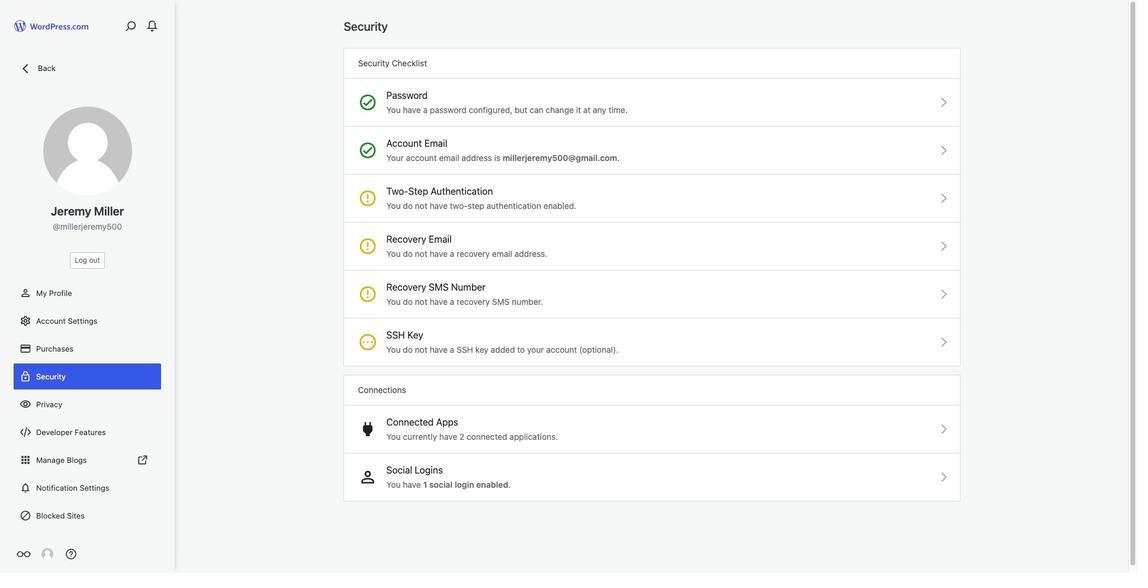 Task type: vqa. For each thing, say whether or not it's contained in the screenshot.
Manage your notifications IMAGE
no



Task type: locate. For each thing, give the bounding box(es) containing it.
lock image
[[20, 371, 31, 383]]

settings image
[[20, 315, 31, 327]]

main content
[[344, 19, 960, 501]]

apps image
[[20, 455, 31, 466]]

credit_card image
[[20, 343, 31, 355]]

reader image
[[17, 548, 31, 562]]

jeremy miller image
[[41, 549, 53, 561]]

person image
[[20, 287, 31, 299]]

block image
[[20, 510, 31, 522]]

notifications image
[[20, 482, 31, 494]]

jeremy miller image
[[43, 107, 132, 196]]



Task type: describe. For each thing, give the bounding box(es) containing it.
visibility image
[[20, 399, 31, 411]]



